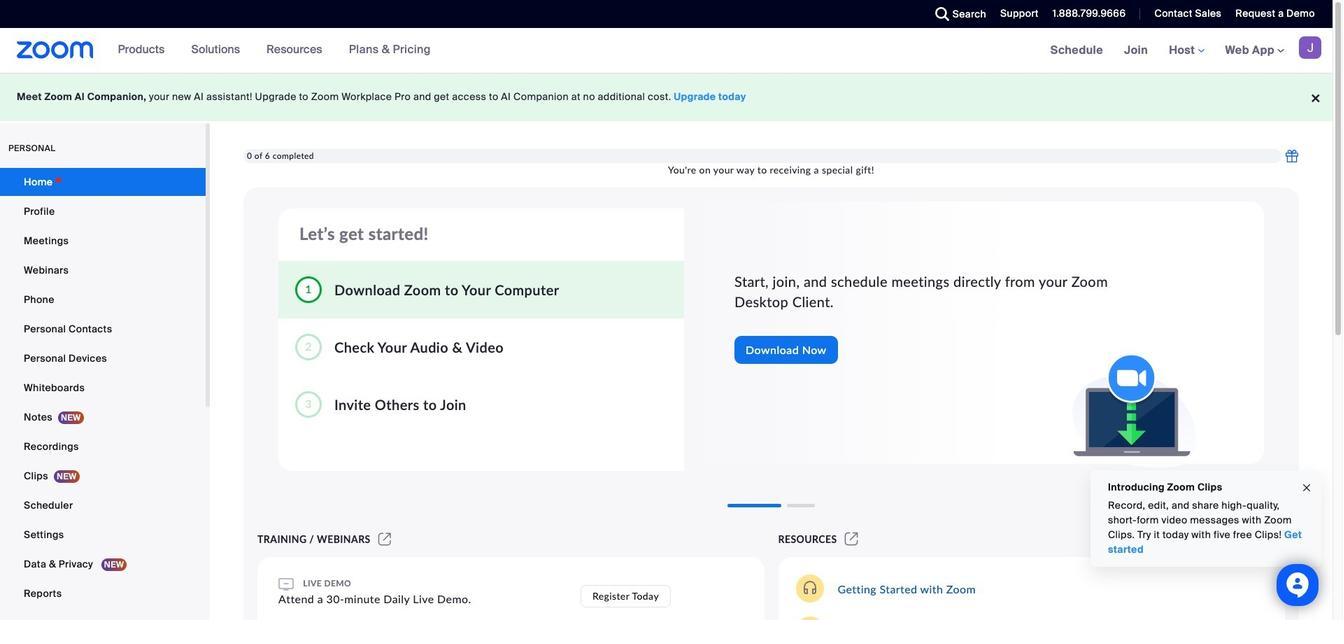 Task type: locate. For each thing, give the bounding box(es) containing it.
product information navigation
[[108, 28, 442, 73]]

1 horizontal spatial window new image
[[843, 533, 861, 545]]

banner
[[0, 28, 1333, 73]]

zoom logo image
[[17, 41, 94, 59]]

footer
[[0, 73, 1333, 121]]

profile picture image
[[1300, 36, 1322, 59]]

window new image
[[376, 533, 393, 545], [843, 533, 861, 545]]

0 horizontal spatial window new image
[[376, 533, 393, 545]]

1 window new image from the left
[[376, 533, 393, 545]]

2 window new image from the left
[[843, 533, 861, 545]]



Task type: describe. For each thing, give the bounding box(es) containing it.
meetings navigation
[[1041, 28, 1333, 73]]

personal menu menu
[[0, 168, 206, 609]]

close image
[[1302, 480, 1313, 496]]



Task type: vqa. For each thing, say whether or not it's contained in the screenshot.
'Application'
no



